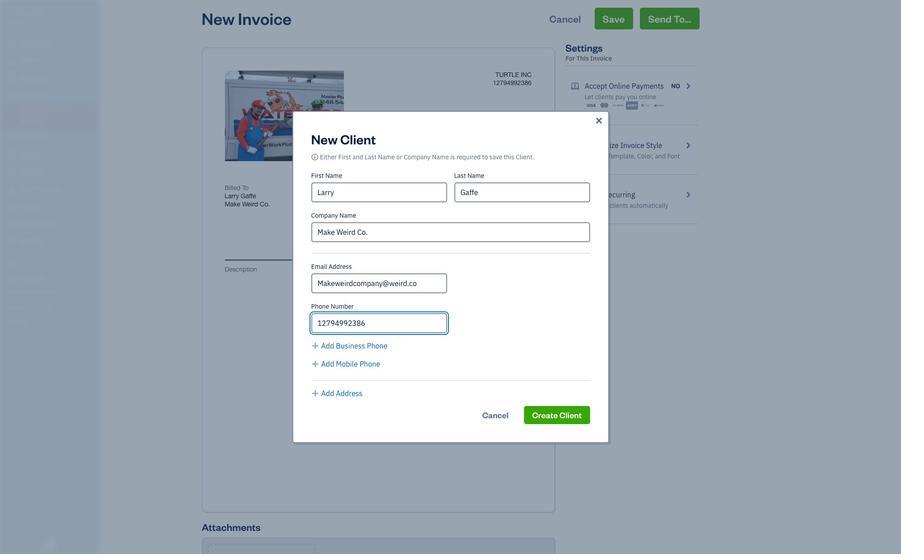 Task type: locate. For each thing, give the bounding box(es) containing it.
client.
[[516, 153, 534, 161]]

0 vertical spatial address
[[329, 263, 352, 271]]

1 chevronright image from the top
[[684, 81, 693, 91]]

1 vertical spatial number
[[331, 303, 354, 311]]

make recurring
[[585, 190, 636, 199]]

change
[[585, 152, 606, 160]]

0 vertical spatial clients
[[595, 93, 614, 101]]

phone up plus image on the bottom left of page
[[311, 303, 329, 311]]

date down issue date in mm/dd/yyyy format 'text field'
[[327, 212, 340, 219]]

description
[[225, 266, 257, 273]]

0 vertical spatial due
[[502, 184, 514, 192]]

add address button
[[311, 388, 363, 399]]

0 vertical spatial plus image
[[311, 359, 320, 370]]

due
[[502, 184, 514, 192], [314, 212, 325, 219]]

money image
[[6, 202, 17, 212]]

1 horizontal spatial client
[[560, 410, 582, 420]]

client
[[340, 130, 376, 148], [560, 410, 582, 420]]

plus image
[[311, 359, 320, 370], [311, 388, 320, 399]]

1 horizontal spatial turtle
[[496, 71, 519, 78]]

add inside add mobile phone button
[[321, 360, 334, 369]]

font
[[668, 152, 680, 160]]

1 vertical spatial new
[[311, 130, 338, 148]]

name up amount
[[468, 172, 485, 180]]

bank image
[[654, 101, 666, 110]]

address right email
[[329, 263, 352, 271]]

number inside the new client dialog
[[331, 303, 354, 311]]

attachments
[[202, 521, 261, 534]]

(
[[515, 184, 517, 192]]

clients down accept
[[595, 93, 614, 101]]

0 horizontal spatial number
[[331, 303, 354, 311]]

due down issue date in mm/dd/yyyy format 'text field'
[[314, 212, 325, 219]]

1 vertical spatial phone
[[367, 341, 388, 351]]

1 vertical spatial date
[[327, 212, 340, 219]]

number up enter an invoice # text field
[[404, 184, 426, 192]]

1 vertical spatial last
[[454, 172, 466, 180]]

First Name text field
[[311, 183, 447, 202]]

template,
[[608, 152, 636, 160]]

is
[[451, 153, 455, 161]]

save button
[[595, 8, 633, 29]]

2 plus image from the top
[[311, 388, 320, 399]]

turtle up owner
[[7, 8, 33, 17]]

turtle up 12794992386
[[496, 71, 519, 78]]

company right or
[[404, 153, 431, 161]]

add down add mobile phone button
[[321, 389, 334, 398]]

number up add business phone button
[[331, 303, 354, 311]]

0 horizontal spatial turtle
[[7, 8, 33, 17]]

close image
[[595, 115, 604, 126]]

1 horizontal spatial cancel button
[[542, 8, 590, 29]]

make up bill in the top right of the page
[[585, 190, 603, 199]]

settings image
[[7, 318, 97, 325]]

or
[[397, 153, 403, 161]]

turtle for turtle inc owner
[[7, 8, 33, 17]]

company
[[404, 153, 431, 161], [311, 212, 338, 220]]

Last Name text field
[[454, 183, 590, 202]]

Enter an Invoice # text field
[[382, 192, 407, 200]]

1 vertical spatial client
[[560, 410, 582, 420]]

billed
[[225, 184, 241, 192]]

either first and last name or company name is required to save this client.
[[320, 153, 534, 161]]

subtotal
[[444, 317, 468, 324]]

amount
[[478, 184, 501, 192]]

1 horizontal spatial number
[[404, 184, 426, 192]]

0 horizontal spatial company
[[311, 212, 338, 220]]

phone number
[[311, 303, 354, 311]]

cancel
[[550, 12, 581, 25], [483, 410, 509, 420]]

address for email address
[[329, 263, 352, 271]]

0 vertical spatial turtle
[[7, 8, 33, 17]]

plus image down plus image on the bottom left of page
[[311, 359, 320, 370]]

1 horizontal spatial and
[[656, 152, 666, 160]]

1 vertical spatial chevronright image
[[684, 140, 693, 151]]

add mobile phone button
[[311, 359, 380, 370]]

0 vertical spatial cancel
[[550, 12, 581, 25]]

bill
[[585, 202, 594, 210]]

chevronright image
[[684, 81, 693, 91], [684, 140, 693, 151], [684, 189, 693, 200]]

address inside button
[[336, 389, 363, 398]]

0 horizontal spatial inc
[[35, 8, 48, 17]]

1 horizontal spatial inc
[[521, 71, 532, 78]]

turtle
[[7, 8, 33, 17], [496, 71, 519, 78]]

phone inside add mobile phone button
[[360, 360, 380, 369]]

name up date of issue
[[326, 172, 342, 180]]

first name
[[311, 172, 342, 180]]

online
[[609, 82, 630, 91]]

2 vertical spatial chevronright image
[[684, 189, 693, 200]]

address down add mobile phone
[[336, 389, 363, 398]]

send
[[649, 12, 672, 25]]

1 horizontal spatial new
[[311, 130, 338, 148]]

0 horizontal spatial last
[[365, 153, 377, 161]]

1 vertical spatial address
[[336, 389, 363, 398]]

0 vertical spatial client
[[340, 130, 376, 148]]

1 horizontal spatial company
[[404, 153, 431, 161]]

co.
[[260, 201, 270, 208]]

recurring
[[604, 190, 636, 199]]

0 vertical spatial company
[[404, 153, 431, 161]]

turtle inside turtle inc 12794992386
[[496, 71, 519, 78]]

turtle inside turtle inc owner
[[7, 8, 33, 17]]

online
[[639, 93, 657, 101]]

2 add from the top
[[321, 360, 334, 369]]

make down larry
[[225, 201, 240, 208]]

inc inside turtle inc 12794992386
[[521, 71, 532, 78]]

1 plus image from the top
[[311, 359, 320, 370]]

company down issue date in mm/dd/yyyy format 'text field'
[[311, 212, 338, 220]]

0 horizontal spatial cancel button
[[474, 406, 517, 424]]

required
[[457, 153, 481, 161]]

add right plus image on the bottom left of page
[[321, 341, 334, 351]]

inc
[[35, 8, 48, 17], [521, 71, 532, 78]]

1 horizontal spatial first
[[339, 153, 351, 161]]

client inside the create client 'button'
[[560, 410, 582, 420]]

last down is
[[454, 172, 466, 180]]

2 chevronright image from the top
[[684, 140, 693, 151]]

1 vertical spatial turtle
[[496, 71, 519, 78]]

business
[[336, 341, 365, 351]]

first right either
[[339, 153, 351, 161]]

add left mobile
[[321, 360, 334, 369]]

1 vertical spatial add
[[321, 360, 334, 369]]

chevronright image for customize invoice style
[[684, 140, 693, 151]]

0 vertical spatial phone
[[311, 303, 329, 311]]

accept
[[585, 82, 608, 91]]

customize
[[585, 141, 619, 150]]

0 vertical spatial cancel button
[[542, 8, 590, 29]]

timer image
[[6, 185, 17, 194]]

0 horizontal spatial and
[[353, 153, 363, 161]]

add business phone
[[321, 341, 388, 351]]

Company Name text field
[[311, 222, 590, 242]]

1 horizontal spatial make
[[585, 190, 603, 199]]

last
[[365, 153, 377, 161], [454, 172, 466, 180]]

save
[[603, 12, 625, 25]]

cancel inside the new client dialog
[[483, 410, 509, 420]]

visa image
[[585, 101, 597, 110]]

weird
[[242, 201, 258, 208]]

0 horizontal spatial cancel
[[483, 410, 509, 420]]

email
[[311, 263, 327, 271]]

12794992386
[[493, 79, 532, 87]]

0 horizontal spatial new
[[202, 8, 235, 29]]

issue
[[336, 184, 351, 192]]

refresh image
[[571, 189, 580, 200]]

1 vertical spatial company
[[311, 212, 338, 220]]

0 horizontal spatial make
[[225, 201, 240, 208]]

new inside dialog
[[311, 130, 338, 148]]

no
[[672, 82, 681, 90]]

plus image left the add address
[[311, 388, 320, 399]]

number for invoice number
[[404, 184, 426, 192]]

0 vertical spatial chevronright image
[[684, 81, 693, 91]]

0 horizontal spatial first
[[311, 172, 324, 180]]

add business phone button
[[311, 341, 388, 351]]

last left or
[[365, 153, 377, 161]]

0 vertical spatial inc
[[35, 8, 48, 17]]

last name
[[454, 172, 485, 180]]

0 vertical spatial last
[[365, 153, 377, 161]]

inc inside turtle inc owner
[[35, 8, 48, 17]]

turtle inc owner
[[7, 8, 48, 25]]

new for new client
[[311, 130, 338, 148]]

new client
[[311, 130, 376, 148]]

primary image
[[311, 153, 319, 161]]

billed to larry gaffe make weird co.
[[225, 184, 270, 208]]

add inside add business phone button
[[321, 341, 334, 351]]

invoice inside settings for this invoice
[[591, 54, 612, 63]]

and down style
[[656, 152, 666, 160]]

clients down recurring
[[610, 202, 629, 210]]

2 vertical spatial phone
[[360, 360, 380, 369]]

1 vertical spatial cancel
[[483, 410, 509, 420]]

1 vertical spatial due
[[314, 212, 325, 219]]

cancel button for create client
[[474, 406, 517, 424]]

1 add from the top
[[321, 341, 334, 351]]

customize invoice style
[[585, 141, 663, 150]]

cancel button
[[542, 8, 590, 29], [474, 406, 517, 424]]

3 add from the top
[[321, 389, 334, 398]]

1 vertical spatial make
[[225, 201, 240, 208]]

and down new client
[[353, 153, 363, 161]]

0 vertical spatial number
[[404, 184, 426, 192]]

and
[[656, 152, 666, 160], [353, 153, 363, 161]]

client for create client
[[560, 410, 582, 420]]

1 vertical spatial plus image
[[311, 388, 320, 399]]

clients
[[595, 93, 614, 101], [610, 202, 629, 210]]

0 horizontal spatial due
[[314, 212, 325, 219]]

discover image
[[613, 101, 625, 110]]

1 horizontal spatial last
[[454, 172, 466, 180]]

0 vertical spatial add
[[321, 341, 334, 351]]

1 vertical spatial cancel button
[[474, 406, 517, 424]]

due left (
[[502, 184, 514, 192]]

0 vertical spatial date
[[314, 184, 327, 192]]

phone
[[311, 303, 329, 311], [367, 341, 388, 351], [360, 360, 380, 369]]

first down primary icon
[[311, 172, 324, 180]]

freshbooks image
[[43, 540, 57, 551]]

Issue date in MM/DD/YYYY format text field
[[314, 192, 368, 200]]

name down issue date in mm/dd/yyyy format 'text field'
[[340, 212, 357, 220]]

phone down phone number text field on the bottom left
[[367, 341, 388, 351]]

1 horizontal spatial due
[[502, 184, 514, 192]]

date left of
[[314, 184, 327, 192]]

inc for turtle inc 12794992386
[[521, 71, 532, 78]]

name
[[378, 153, 395, 161], [432, 153, 449, 161], [326, 172, 342, 180], [468, 172, 485, 180], [340, 212, 357, 220]]

1 vertical spatial inc
[[521, 71, 532, 78]]

of
[[329, 184, 334, 192]]

phone inside add business phone button
[[367, 341, 388, 351]]

amount due ( usd ) $0.00
[[478, 184, 532, 210]]

phone right mobile
[[360, 360, 380, 369]]

first
[[339, 153, 351, 161], [311, 172, 324, 180]]

number
[[404, 184, 426, 192], [331, 303, 354, 311]]

client image
[[6, 57, 17, 66]]

2 vertical spatial add
[[321, 389, 334, 398]]

invoice number
[[382, 184, 426, 192]]

make
[[585, 190, 603, 199], [225, 201, 240, 208]]

3 chevronright image from the top
[[684, 189, 693, 200]]

make inside billed to larry gaffe make weird co.
[[225, 201, 240, 208]]

new invoice
[[202, 8, 292, 29]]

add inside add address button
[[321, 389, 334, 398]]

invoice
[[238, 8, 292, 29], [591, 54, 612, 63], [621, 141, 645, 150], [382, 184, 402, 192]]

plus image
[[311, 341, 320, 351]]

expense image
[[6, 151, 17, 160]]

save
[[490, 153, 503, 161]]

change template, color, and font
[[585, 152, 680, 160]]

0 vertical spatial new
[[202, 8, 235, 29]]

1 horizontal spatial cancel
[[550, 12, 581, 25]]

0 horizontal spatial client
[[340, 130, 376, 148]]



Task type: describe. For each thing, give the bounding box(es) containing it.
larry
[[225, 192, 239, 200]]

you
[[628, 93, 638, 101]]

)
[[530, 184, 532, 192]]

address for add address
[[336, 389, 363, 398]]

bank connections image
[[7, 303, 97, 311]]

add for add mobile phone
[[321, 360, 334, 369]]

due inside amount due ( usd ) $0.00
[[502, 184, 514, 192]]

owner
[[7, 18, 24, 25]]

style
[[647, 141, 663, 150]]

for
[[566, 54, 575, 63]]

date of issue
[[314, 184, 351, 192]]

plus image for add mobile phone
[[311, 359, 320, 370]]

1 vertical spatial clients
[[610, 202, 629, 210]]

email address
[[311, 263, 352, 271]]

number for phone number
[[331, 303, 354, 311]]

0 vertical spatial first
[[339, 153, 351, 161]]

project image
[[6, 168, 17, 177]]

main element
[[0, 0, 122, 554]]

phone for add business phone
[[367, 341, 388, 351]]

cancel for save
[[550, 12, 581, 25]]

inc for turtle inc owner
[[35, 8, 48, 17]]

your
[[596, 202, 608, 210]]

payments
[[632, 82, 664, 91]]

turtle inc 12794992386
[[493, 71, 532, 87]]

name for company name
[[340, 212, 357, 220]]

gaffe
[[241, 192, 256, 200]]

pay
[[616, 93, 626, 101]]

apple pay image
[[640, 101, 652, 110]]

new for new invoice
[[202, 8, 235, 29]]

$0.00
[[491, 191, 532, 210]]

color,
[[638, 152, 654, 160]]

new client dialog
[[0, 100, 902, 454]]

and inside the new client dialog
[[353, 153, 363, 161]]

name for last name
[[468, 172, 485, 180]]

let
[[585, 93, 594, 101]]

1 vertical spatial first
[[311, 172, 324, 180]]

create client button
[[524, 406, 590, 424]]

bill your clients automatically
[[585, 202, 669, 210]]

chevronright image for make recurring
[[684, 189, 693, 200]]

Phone Number text field
[[311, 313, 447, 333]]

onlinesales image
[[571, 81, 580, 91]]

dashboard image
[[6, 39, 17, 48]]

add for add business phone
[[321, 341, 334, 351]]

to
[[242, 184, 249, 192]]

rate
[[428, 266, 441, 273]]

automatically
[[630, 202, 669, 210]]

client for new client
[[340, 130, 376, 148]]

accept online payments
[[585, 82, 664, 91]]

apps image
[[7, 260, 97, 267]]

american express image
[[626, 101, 639, 110]]

report image
[[6, 237, 17, 246]]

items and services image
[[7, 289, 97, 296]]

add for add address
[[321, 389, 334, 398]]

settings
[[566, 41, 603, 54]]

payment image
[[6, 134, 17, 143]]

settings for this invoice
[[566, 41, 612, 63]]

0 vertical spatial make
[[585, 190, 603, 199]]

invoice image
[[6, 91, 17, 100]]

this
[[504, 153, 515, 161]]

Email Address text field
[[311, 274, 447, 293]]

cancel button for save
[[542, 8, 590, 29]]

name left or
[[378, 153, 395, 161]]

cancel for create client
[[483, 410, 509, 420]]

name left is
[[432, 153, 449, 161]]

Notes text field
[[225, 432, 532, 440]]

chevronright image for no
[[684, 81, 693, 91]]

send to...
[[649, 12, 692, 25]]

to
[[482, 153, 488, 161]]

create
[[533, 410, 558, 420]]

name for first name
[[326, 172, 342, 180]]

usd
[[517, 184, 530, 192]]

team members image
[[7, 274, 97, 282]]

turtle for turtle inc 12794992386
[[496, 71, 519, 78]]

plus image for add address
[[311, 388, 320, 399]]

add mobile phone
[[321, 360, 380, 369]]

estimate image
[[6, 74, 17, 83]]

mastercard image
[[599, 101, 611, 110]]

create client
[[533, 410, 582, 420]]

chart image
[[6, 220, 17, 229]]

this
[[577, 54, 589, 63]]

company name
[[311, 212, 357, 220]]

either
[[320, 153, 337, 161]]

mobile
[[336, 360, 358, 369]]

let clients pay you online
[[585, 93, 657, 101]]

add address
[[321, 389, 363, 398]]

phone for add mobile phone
[[360, 360, 380, 369]]

send to... button
[[641, 8, 700, 29]]

to...
[[674, 12, 692, 25]]

due date
[[314, 212, 340, 219]]



Task type: vqa. For each thing, say whether or not it's contained in the screenshot.
apply
no



